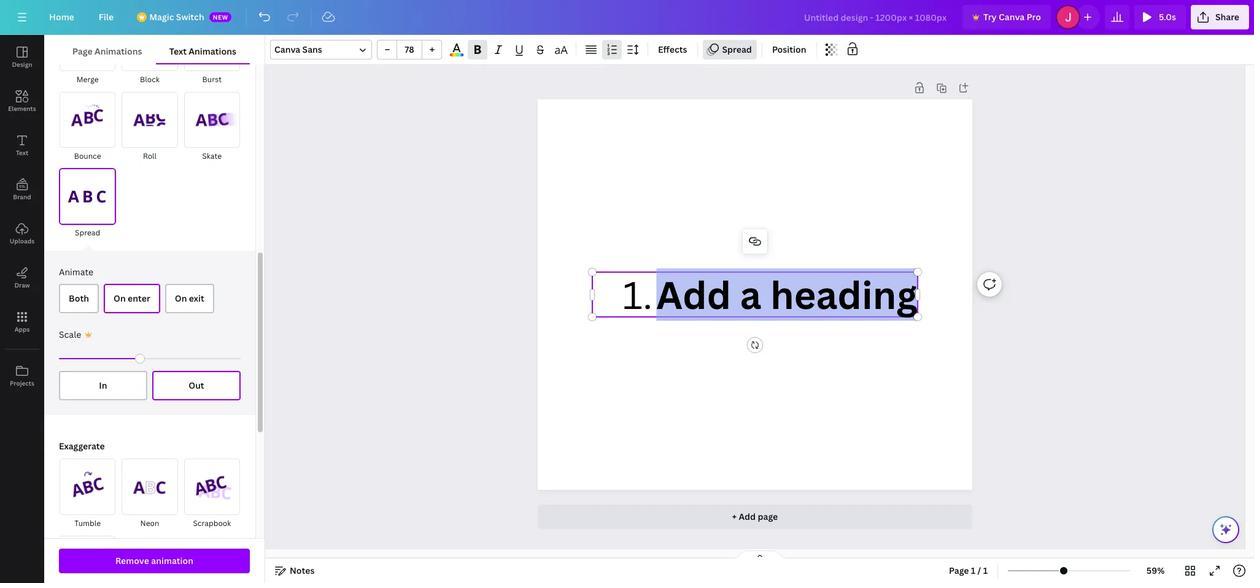 Task type: describe. For each thing, give the bounding box(es) containing it.
page
[[758, 512, 778, 523]]

page for page animations
[[73, 45, 93, 57]]

projects button
[[0, 354, 44, 399]]

text button
[[0, 123, 44, 168]]

59% button
[[1136, 562, 1176, 582]]

on enter button
[[104, 285, 160, 314]]

file
[[99, 11, 114, 23]]

heading
[[771, 270, 918, 321]]

skate image
[[184, 92, 240, 148]]

tumble
[[74, 519, 101, 529]]

sans
[[302, 44, 322, 55]]

on exit
[[175, 293, 204, 305]]

elements button
[[0, 79, 44, 123]]

home link
[[39, 5, 84, 29]]

add inside button
[[739, 512, 756, 523]]

animation
[[151, 556, 193, 567]]

apps
[[15, 325, 30, 334]]

a
[[740, 270, 762, 321]]

position button
[[767, 40, 812, 60]]

+
[[732, 512, 737, 523]]

try
[[984, 11, 997, 23]]

burst
[[202, 74, 222, 85]]

bounce image
[[60, 92, 116, 148]]

bounce button
[[59, 91, 116, 163]]

remove animation
[[115, 556, 193, 567]]

spread inside spread popup button
[[722, 44, 752, 55]]

spread button
[[703, 40, 757, 60]]

animations for text animations
[[189, 45, 236, 57]]

Add a heading text field
[[593, 269, 918, 321]]

effects button
[[653, 40, 692, 60]]

spread inside spread button
[[75, 228, 100, 238]]

home
[[49, 11, 74, 23]]

roll image
[[122, 92, 178, 148]]

canva inside dropdown button
[[274, 44, 300, 55]]

out
[[189, 380, 204, 392]]

design button
[[0, 35, 44, 79]]

– – number field
[[401, 44, 418, 55]]

skate
[[202, 151, 222, 162]]

uploads
[[10, 237, 34, 246]]

side panel tab list
[[0, 35, 44, 399]]

text for text
[[16, 149, 28, 157]]

remove
[[115, 556, 149, 567]]

page animations
[[73, 45, 142, 57]]

on for on exit
[[175, 293, 187, 305]]

magic switch
[[149, 11, 204, 23]]

neon button
[[121, 459, 178, 531]]

canva sans
[[274, 44, 322, 55]]

file button
[[89, 5, 124, 29]]

/
[[978, 566, 981, 577]]

draw button
[[0, 256, 44, 300]]

block image
[[122, 15, 178, 71]]

switch
[[176, 11, 204, 23]]

59%
[[1147, 566, 1165, 577]]

design
[[12, 60, 32, 69]]

notes
[[290, 566, 315, 577]]

notes button
[[270, 562, 320, 582]]

draw
[[14, 281, 30, 290]]

new
[[213, 13, 228, 21]]

page for page 1 / 1
[[949, 566, 969, 577]]

share button
[[1191, 5, 1250, 29]]

scale
[[59, 329, 81, 341]]

color range image
[[450, 54, 463, 56]]

add a heading
[[657, 270, 918, 321]]

scrapbook image
[[184, 460, 240, 516]]

tumble button
[[59, 459, 116, 531]]

neon
[[140, 519, 159, 529]]

try canva pro button
[[963, 5, 1051, 29]]



Task type: locate. For each thing, give the bounding box(es) containing it.
1 left /
[[971, 566, 976, 577]]

on for on enter
[[114, 293, 126, 305]]

roll button
[[121, 91, 178, 163]]

on left exit
[[175, 293, 187, 305]]

block
[[140, 74, 160, 85]]

0 horizontal spatial spread
[[75, 228, 100, 238]]

1 horizontal spatial animations
[[189, 45, 236, 57]]

page inside page animations button
[[73, 45, 93, 57]]

1 vertical spatial text
[[16, 149, 28, 157]]

canva assistant image
[[1219, 523, 1234, 538]]

scrapbook
[[193, 519, 231, 529]]

uploads button
[[0, 212, 44, 256]]

1 right /
[[984, 566, 988, 577]]

apps button
[[0, 300, 44, 344]]

on enter
[[114, 293, 150, 305]]

main menu bar
[[0, 0, 1254, 35]]

block button
[[121, 14, 178, 86]]

on left enter
[[114, 293, 126, 305]]

show pages image
[[730, 551, 789, 561]]

scrapbook button
[[183, 459, 241, 531]]

page left /
[[949, 566, 969, 577]]

1 on from the left
[[114, 293, 126, 305]]

add right +
[[739, 512, 756, 523]]

animations
[[95, 45, 142, 57], [189, 45, 236, 57]]

add inside text box
[[657, 270, 731, 321]]

both button
[[59, 285, 99, 314]]

on
[[114, 293, 126, 305], [175, 293, 187, 305]]

merge button
[[59, 14, 116, 86]]

projects
[[10, 379, 34, 388]]

pro
[[1027, 11, 1041, 23]]

spread button
[[59, 168, 116, 240]]

merge
[[77, 74, 99, 85]]

animate
[[59, 267, 93, 278]]

1 horizontal spatial on
[[175, 293, 187, 305]]

spread
[[722, 44, 752, 55], [75, 228, 100, 238]]

text animations button
[[156, 40, 250, 63]]

1 vertical spatial page
[[949, 566, 969, 577]]

neon image
[[122, 460, 178, 516]]

position
[[772, 44, 807, 55]]

0 vertical spatial canva
[[999, 11, 1025, 23]]

brand
[[13, 193, 31, 201]]

1 vertical spatial add
[[739, 512, 756, 523]]

2 1 from the left
[[984, 566, 988, 577]]

canva right try
[[999, 11, 1025, 23]]

on exit button
[[165, 285, 214, 314]]

1 horizontal spatial page
[[949, 566, 969, 577]]

roll
[[143, 151, 157, 162]]

0 horizontal spatial canva
[[274, 44, 300, 55]]

exaggerate
[[59, 441, 105, 453]]

text for text animations
[[169, 45, 187, 57]]

spread down spread image
[[75, 228, 100, 238]]

0 horizontal spatial page
[[73, 45, 93, 57]]

remove animation button
[[59, 550, 250, 574]]

try canva pro
[[984, 11, 1041, 23]]

in
[[99, 380, 107, 392]]

0 vertical spatial page
[[73, 45, 93, 57]]

0 vertical spatial text
[[169, 45, 187, 57]]

0 vertical spatial add
[[657, 270, 731, 321]]

magic
[[149, 11, 174, 23]]

0 horizontal spatial 1
[[971, 566, 976, 577]]

animations for page animations
[[95, 45, 142, 57]]

share
[[1216, 11, 1240, 23]]

canva left sans
[[274, 44, 300, 55]]

page animations button
[[59, 40, 156, 63]]

effects
[[658, 44, 687, 55]]

out button
[[152, 372, 241, 401]]

0 vertical spatial spread
[[722, 44, 752, 55]]

1 horizontal spatial canva
[[999, 11, 1025, 23]]

canva
[[999, 11, 1025, 23], [274, 44, 300, 55]]

page 1 / 1
[[949, 566, 988, 577]]

1 1 from the left
[[971, 566, 976, 577]]

1 animations from the left
[[95, 45, 142, 57]]

exit
[[189, 293, 204, 305]]

0 horizontal spatial on
[[114, 293, 126, 305]]

1 vertical spatial spread
[[75, 228, 100, 238]]

1 horizontal spatial add
[[739, 512, 756, 523]]

spread image
[[60, 169, 116, 225]]

skate button
[[183, 91, 241, 163]]

animations inside button
[[189, 45, 236, 57]]

Design title text field
[[795, 5, 958, 29]]

1 horizontal spatial text
[[169, 45, 187, 57]]

1 horizontal spatial 1
[[984, 566, 988, 577]]

0 horizontal spatial animations
[[95, 45, 142, 57]]

2 on from the left
[[175, 293, 187, 305]]

spread left position
[[722, 44, 752, 55]]

in button
[[59, 372, 147, 401]]

0 horizontal spatial text
[[16, 149, 28, 157]]

add left a
[[657, 270, 731, 321]]

1 vertical spatial canva
[[274, 44, 300, 55]]

add
[[657, 270, 731, 321], [739, 512, 756, 523]]

+ add page
[[732, 512, 778, 523]]

page
[[73, 45, 93, 57], [949, 566, 969, 577]]

page up merge
[[73, 45, 93, 57]]

2 animations from the left
[[189, 45, 236, 57]]

0 horizontal spatial add
[[657, 270, 731, 321]]

text
[[169, 45, 187, 57], [16, 149, 28, 157]]

both
[[69, 293, 89, 305]]

elements
[[8, 104, 36, 113]]

5.0s
[[1159, 11, 1176, 23]]

1 horizontal spatial spread
[[722, 44, 752, 55]]

animations inside button
[[95, 45, 142, 57]]

brand button
[[0, 168, 44, 212]]

+ add page button
[[538, 505, 973, 530]]

bounce
[[74, 151, 101, 162]]

1
[[971, 566, 976, 577], [984, 566, 988, 577]]

group
[[377, 40, 442, 60]]

canva sans button
[[270, 40, 372, 60]]

enter
[[128, 293, 150, 305]]

canva inside button
[[999, 11, 1025, 23]]

tumble image
[[60, 460, 116, 516]]

text inside side panel tab list
[[16, 149, 28, 157]]

5.0s button
[[1135, 5, 1186, 29]]

burst button
[[183, 14, 241, 86]]

text animations
[[169, 45, 236, 57]]



Task type: vqa. For each thing, say whether or not it's contained in the screenshot.
On for On enter
yes



